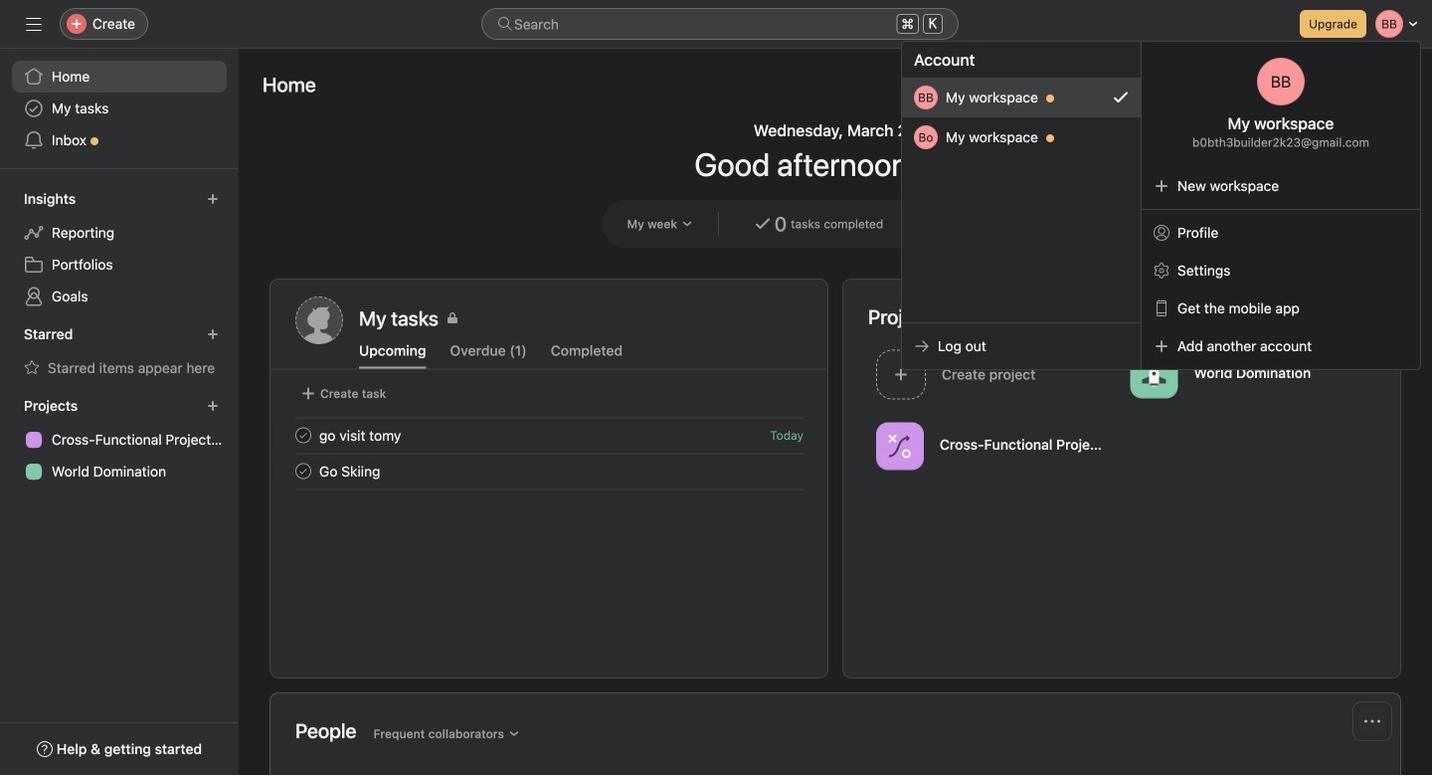 Task type: describe. For each thing, give the bounding box(es) containing it.
starred element
[[0, 316, 239, 388]]

new insights image
[[207, 193, 219, 205]]

hide sidebar image
[[26, 16, 42, 32]]

mark complete image
[[292, 423, 315, 447]]

Mark complete checkbox
[[292, 423, 315, 447]]

rocket image
[[1143, 363, 1166, 387]]

global element
[[0, 49, 239, 168]]



Task type: vqa. For each thing, say whether or not it's contained in the screenshot.
list item
yes



Task type: locate. For each thing, give the bounding box(es) containing it.
projects element
[[0, 388, 239, 491]]

radio item
[[902, 78, 1141, 117]]

menu
[[902, 42, 1421, 369]]

line_and_symbols image
[[888, 434, 912, 458]]

mark complete image
[[292, 459, 315, 483]]

Search tasks, projects, and more text field
[[482, 8, 959, 40]]

None field
[[482, 8, 959, 40]]

add profile photo image
[[295, 296, 343, 344]]

Mark complete checkbox
[[292, 459, 315, 483]]

list item
[[869, 344, 1123, 405], [272, 417, 828, 453], [272, 453, 828, 489]]

insights element
[[0, 181, 239, 316]]

new project or portfolio image
[[207, 400, 219, 412]]

add items to starred image
[[207, 328, 219, 340]]



